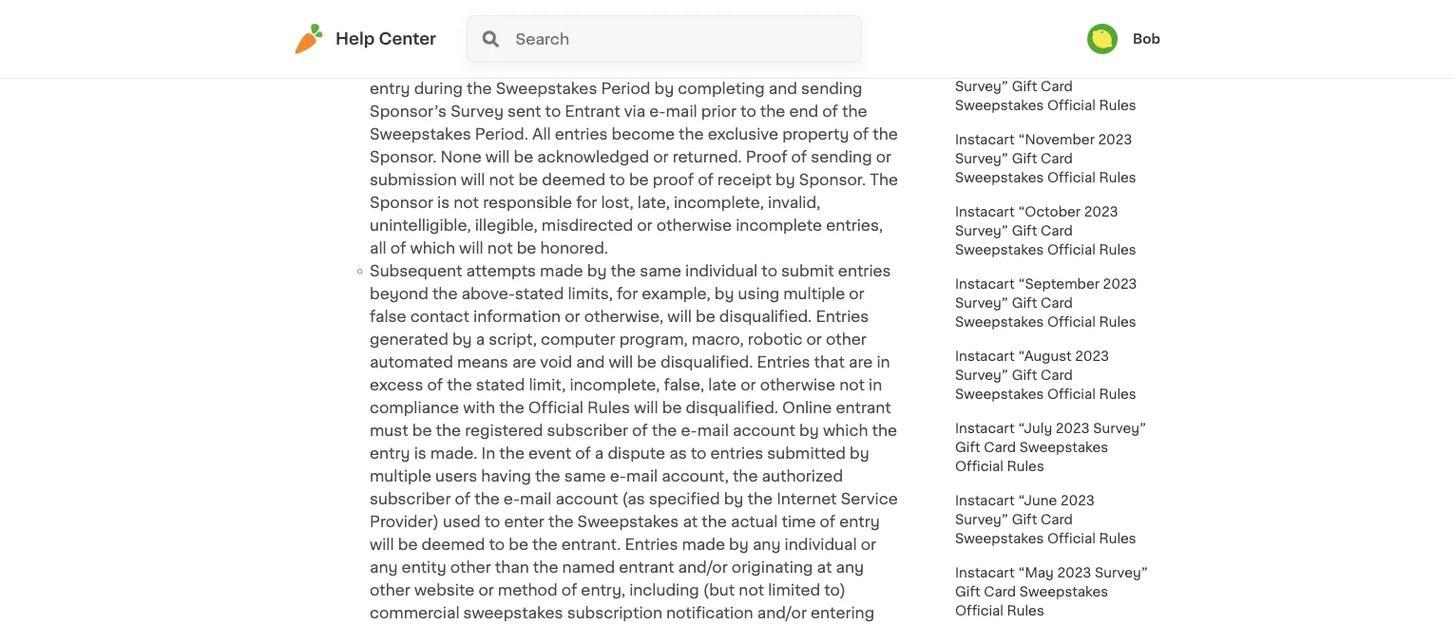 Task type: locate. For each thing, give the bounding box(es) containing it.
survey" inside instacart "may 2023 survey" gift card sweepstakes official rules
[[1095, 566, 1148, 580]]

having
[[481, 469, 531, 484]]

card inside instacart "october 2023 survey" gift card sweepstakes official rules
[[1041, 224, 1073, 238]]

bob link
[[1087, 24, 1161, 54]]

instacart "grocery habits survey" gift card sweepstakes official rules link
[[944, 50, 1161, 123]]

official inside instacart "november 2023 survey" gift card sweepstakes official rules
[[1047, 171, 1096, 184]]

instacart "may 2023 survey" gift card sweepstakes official rules link
[[944, 556, 1161, 625]]

survey" inside instacart "july 2023 survey" gift card sweepstakes official rules
[[1093, 422, 1147, 435]]

be
[[514, 149, 533, 164], [518, 172, 538, 187], [629, 172, 649, 187], [517, 240, 536, 256], [696, 309, 716, 324], [637, 355, 657, 370], [662, 400, 682, 415], [412, 423, 432, 438], [398, 537, 418, 552], [509, 537, 528, 552]]

mail down dispute
[[626, 469, 658, 484]]

instacart for instacart "july 2023 survey" gift card sweepstakes official rules
[[955, 422, 1015, 435]]

late
[[708, 377, 737, 393]]

instacart inside "instacart "grocery habits survey" gift card sweepstakes official rules"
[[955, 61, 1015, 74]]

official for instacart "july 2023 survey" gift card sweepstakes official rules
[[955, 460, 1004, 473]]

1 horizontal spatial sponsor.
[[799, 172, 866, 187]]

2023 inside instacart "october 2023 survey" gift card sweepstakes official rules
[[1084, 205, 1118, 219]]

gift for "november
[[1012, 152, 1037, 165]]

rules inside instacart "september 2023 survey" gift card sweepstakes official rules
[[1099, 316, 1137, 329]]

submission
[[370, 172, 457, 187]]

or
[[653, 149, 669, 164], [876, 149, 892, 164], [637, 218, 653, 233], [849, 286, 865, 301], [565, 309, 580, 324], [807, 332, 822, 347], [741, 377, 756, 393], [861, 537, 876, 552], [478, 583, 494, 598]]

1 vertical spatial other
[[450, 560, 491, 575]]

user avatar image
[[1087, 24, 1118, 54]]

card inside instacart "june 2023 survey" gift card sweepstakes official rules
[[1041, 513, 1073, 527]]

are down "script,"
[[512, 355, 536, 370]]

gift inside instacart "june 2023 survey" gift card sweepstakes official rules
[[1012, 513, 1037, 527]]

1 horizontal spatial incomplete,
[[674, 195, 764, 210]]

0 vertical spatial for
[[576, 195, 597, 210]]

card inside instacart "november 2023 survey" gift card sweepstakes official rules
[[1041, 152, 1073, 165]]

1 horizontal spatial account
[[733, 423, 796, 438]]

for up otherwise, in the left of the page
[[617, 286, 638, 301]]

sweepstakes down 4th
[[955, 27, 1044, 40]]

survey" for instacart "june 2023 survey" gift card sweepstakes official rules
[[955, 513, 1009, 527]]

website
[[414, 583, 475, 598]]

2 vertical spatial other
[[370, 583, 410, 598]]

instacart left "june
[[955, 494, 1015, 508]]

2 horizontal spatial other
[[826, 332, 867, 347]]

not down none on the left of the page
[[454, 195, 479, 210]]

center
[[379, 31, 436, 47]]

will up dispute
[[634, 400, 658, 415]]

limited
[[768, 583, 820, 598]]

internet
[[777, 491, 837, 507]]

rules for instacart "august 2023 survey" gift card sweepstakes official rules
[[1099, 388, 1137, 401]]

one down entry:
[[470, 35, 499, 50]]

sweepstakes down "may
[[1020, 586, 1108, 599]]

official for instacart "may 2023 survey" gift card sweepstakes official rules
[[955, 605, 1004, 618]]

instacart image
[[294, 24, 324, 54]]

for up misdirected
[[576, 195, 597, 210]]

instacart left "september
[[955, 278, 1015, 291]]

actual
[[731, 514, 778, 529]]

2023 right "september
[[1103, 278, 1137, 291]]

1 instacart from the top
[[955, 0, 1015, 2]]

gift for "august
[[1012, 369, 1037, 382]]

rules up "instacart "october 2023 survey" gift card sweepstakes official rules" link
[[1099, 171, 1137, 184]]

instacart "august 2023 survey" gift card sweepstakes official rules
[[955, 350, 1137, 401]]

sponsor's
[[370, 104, 447, 119]]

a up means
[[476, 332, 485, 347]]

1 vertical spatial entries
[[757, 355, 810, 370]]

card down "september
[[1041, 297, 1073, 310]]

instacart inside instacart "october 2023 survey" gift card sweepstakes official rules
[[955, 205, 1015, 219]]

2023 right "june
[[1061, 494, 1095, 508]]

0 vertical spatial same
[[640, 263, 682, 278]]

7 instacart from the top
[[955, 422, 1015, 435]]

card
[[1067, 8, 1099, 21], [1041, 80, 1073, 93], [1041, 152, 1073, 165], [1041, 224, 1073, 238], [1041, 297, 1073, 310], [1041, 369, 1073, 382], [984, 441, 1016, 454], [1041, 513, 1073, 527], [984, 586, 1016, 599]]

survey" inside "instacart "grocery habits survey" gift card sweepstakes official rules"
[[955, 80, 1009, 93]]

instacart "may 2023 survey" gift card sweepstakes official rules
[[955, 566, 1148, 618]]

1 vertical spatial period.
[[475, 126, 528, 142]]

0 horizontal spatial multiple
[[370, 469, 431, 484]]

rules for instacart "july 2023 survey" gift card sweepstakes official rules
[[1007, 460, 1044, 473]]

2023 right "november
[[1098, 133, 1132, 146]]

1 vertical spatial one
[[823, 58, 851, 73]]

card down "august at the right
[[1041, 369, 1073, 382]]

using
[[738, 286, 780, 301]]

official inside instacart "june 2023 survey" gift card sweepstakes official rules
[[1047, 532, 1096, 546]]

sweepstakes down center
[[370, 58, 471, 73]]

the
[[664, 35, 689, 50], [851, 35, 876, 50], [467, 81, 492, 96], [760, 104, 786, 119], [842, 104, 867, 119], [679, 126, 704, 142], [873, 126, 898, 142], [611, 263, 636, 278], [432, 286, 458, 301], [447, 377, 472, 393], [499, 400, 524, 415], [436, 423, 461, 438], [652, 423, 677, 438], [872, 423, 897, 438], [499, 446, 525, 461], [535, 469, 560, 484], [733, 469, 758, 484], [474, 491, 500, 507], [748, 491, 773, 507], [548, 514, 574, 529], [702, 514, 727, 529], [532, 537, 558, 552], [533, 560, 558, 575]]

otherwise
[[656, 218, 732, 233], [760, 377, 836, 393]]

0 horizontal spatial subscriber
[[370, 491, 451, 507]]

instacart "october 2023 survey" gift card sweepstakes official rules
[[955, 205, 1137, 257]]

0 horizontal spatial and
[[576, 355, 605, 370]]

by up service
[[850, 446, 870, 461]]

1 are from the left
[[512, 355, 536, 370]]

2 horizontal spatial entries
[[816, 309, 869, 324]]

2 instacart from the top
[[955, 61, 1015, 74]]

sweepstakes down "grocery
[[955, 99, 1044, 112]]

rules up instacart "july 2023 survey" gift card sweepstakes official rules link
[[1099, 388, 1137, 401]]

disqualified. down using
[[719, 309, 812, 324]]

sweepstakes down "july
[[1020, 441, 1108, 454]]

entry up the sponsor's
[[370, 81, 410, 96]]

1 vertical spatial account
[[556, 491, 618, 507]]

1 horizontal spatial entries
[[710, 446, 763, 461]]

sweepstakes inside instacart "june 2023 survey" gift card sweepstakes official rules
[[955, 532, 1044, 546]]

2023 right "october on the top right of page
[[1084, 205, 1118, 219]]

prior
[[701, 104, 737, 119]]

void
[[540, 355, 572, 370]]

instacart inside instacart "june 2023 survey" gift card sweepstakes official rules
[[955, 494, 1015, 508]]

0 vertical spatial period.
[[475, 58, 528, 73]]

1 vertical spatial a
[[595, 446, 604, 461]]

instacart left "august at the right
[[955, 350, 1015, 363]]

instacart inside instacart "september 2023 survey" gift card sweepstakes official rules
[[955, 278, 1015, 291]]

1 vertical spatial sponsor.
[[799, 172, 866, 187]]

0 horizontal spatial other
[[370, 583, 410, 598]]

rules down team's
[[1099, 27, 1137, 40]]

instacart for instacart "november 2023 survey" gift card sweepstakes official rules
[[955, 133, 1015, 146]]

0 vertical spatial entrant
[[633, 58, 688, 73]]

during up the sponsor's
[[414, 81, 463, 96]]

rules inside instacart "november 2023 survey" gift card sweepstakes official rules
[[1099, 171, 1137, 184]]

any up to)
[[836, 560, 864, 575]]

sweepstakes down "october on the top right of page
[[955, 243, 1044, 257]]

0 horizontal spatial at
[[683, 514, 698, 529]]

instacart inside "instacart "research team's 4th survey" gift card sweepstakes official rules"
[[955, 0, 1015, 2]]

instacart
[[955, 0, 1015, 2], [955, 61, 1015, 74], [955, 133, 1015, 146], [955, 205, 1015, 219], [955, 278, 1015, 291], [955, 350, 1015, 363], [955, 422, 1015, 435], [955, 494, 1015, 508], [955, 566, 1015, 580]]

1 vertical spatial is
[[437, 195, 450, 210]]

1 horizontal spatial are
[[849, 355, 873, 370]]

official inside instacart "august 2023 survey" gift card sweepstakes official rules
[[1047, 388, 1096, 401]]

including
[[629, 583, 699, 598]]

by left using
[[715, 286, 734, 301]]

of down returned.
[[698, 172, 714, 187]]

2023
[[1098, 133, 1132, 146], [1084, 205, 1118, 219], [1103, 278, 1137, 291], [1075, 350, 1109, 363], [1056, 422, 1090, 435], [1061, 494, 1095, 508], [1057, 566, 1091, 580]]

instacart inside instacart "november 2023 survey" gift card sweepstakes official rules
[[955, 133, 1015, 146]]

method up 'sweepstakes'
[[498, 583, 558, 598]]

0 horizontal spatial incomplete,
[[570, 377, 660, 393]]

same up example,
[[640, 263, 682, 278]]

5 instacart from the top
[[955, 278, 1015, 291]]

rules inside instacart "may 2023 survey" gift card sweepstakes official rules
[[1007, 605, 1044, 618]]

card for "may
[[984, 586, 1016, 599]]

1 vertical spatial during
[[414, 81, 463, 96]]

only up end
[[786, 58, 819, 73]]

gift inside instacart "august 2023 survey" gift card sweepstakes official rules
[[1012, 369, 1037, 382]]

made up and/or
[[682, 537, 725, 552]]

otherwise down late,
[[656, 218, 732, 233]]

2023 inside instacart "july 2023 survey" gift card sweepstakes official rules
[[1056, 422, 1090, 435]]

not down that
[[839, 377, 865, 393]]

beyond
[[370, 286, 429, 301]]

rules up dispute
[[587, 400, 630, 415]]

official inside instacart "october 2023 survey" gift card sweepstakes official rules
[[1047, 243, 1096, 257]]

survey" for instacart "july 2023 survey" gift card sweepstakes official rules
[[1093, 422, 1147, 435]]

official for instacart "november 2023 survey" gift card sweepstakes official rules
[[1047, 171, 1096, 184]]

other up "website"
[[450, 560, 491, 575]]

2023 inside instacart "may 2023 survey" gift card sweepstakes official rules
[[1057, 566, 1091, 580]]

2 vertical spatial entries
[[625, 537, 678, 552]]

to up exclusive
[[741, 104, 756, 119]]

example,
[[642, 286, 711, 301]]

1 horizontal spatial and
[[769, 81, 798, 96]]

1 horizontal spatial other
[[450, 560, 491, 575]]

rules inside "instacart "grocery habits survey" gift card sweepstakes official rules"
[[1099, 99, 1137, 112]]

eligible
[[574, 58, 629, 73]]

during up end
[[798, 35, 847, 50]]

rules for instacart "grocery habits survey" gift card sweepstakes official rules
[[1099, 99, 1137, 112]]

is
[[417, 35, 430, 50], [437, 195, 450, 210], [414, 446, 427, 461]]

2023 right "may
[[1057, 566, 1091, 580]]

to right used
[[484, 514, 500, 529]]

1 horizontal spatial subscriber
[[547, 423, 628, 438]]

survey" for instacart "november 2023 survey" gift card sweepstakes official rules
[[955, 152, 1009, 165]]

1 vertical spatial for
[[617, 286, 638, 301]]

entry,
[[581, 583, 626, 598]]

returned.
[[673, 149, 742, 164]]

at
[[683, 514, 698, 529], [817, 560, 832, 575]]

(but
[[703, 583, 735, 598]]

2 period. from the top
[[475, 126, 528, 142]]

0 vertical spatial submit
[[729, 58, 782, 73]]

be down all
[[514, 149, 533, 164]]

1 horizontal spatial multiple
[[783, 286, 845, 301]]

1 vertical spatial individual
[[785, 537, 857, 552]]

sending down "property" at the top
[[811, 149, 872, 164]]

gift for "july
[[955, 441, 981, 454]]

"research
[[1018, 0, 1088, 2]]

rules up "september
[[1099, 243, 1137, 257]]

stated up the information
[[515, 286, 564, 301]]

0 vertical spatial and
[[769, 81, 798, 96]]

survey" inside instacart "september 2023 survey" gift card sweepstakes official rules
[[955, 297, 1009, 310]]

0 vertical spatial account
[[733, 423, 796, 438]]

rules for instacart "october 2023 survey" gift card sweepstakes official rules
[[1099, 243, 1137, 257]]

survey" inside instacart "november 2023 survey" gift card sweepstakes official rules
[[955, 152, 1009, 165]]

2023 inside instacart "september 2023 survey" gift card sweepstakes official rules
[[1103, 278, 1137, 291]]

0 vertical spatial otherwise
[[656, 218, 732, 233]]

official inside instacart "july 2023 survey" gift card sweepstakes official rules
[[955, 460, 1004, 473]]

instacart "june 2023 survey" gift card sweepstakes official rules link
[[944, 484, 1161, 556]]

1 vertical spatial entries
[[838, 263, 891, 278]]

2 horizontal spatial entries
[[838, 263, 891, 278]]

gift inside instacart "september 2023 survey" gift card sweepstakes official rules
[[1012, 297, 1037, 310]]

gift inside "instacart "grocery habits survey" gift card sweepstakes official rules"
[[1012, 80, 1037, 93]]

rules for instacart "may 2023 survey" gift card sweepstakes official rules
[[1007, 605, 1044, 618]]

survey" for instacart "may 2023 survey" gift card sweepstakes official rules
[[1095, 566, 1148, 580]]

generated
[[370, 332, 448, 347]]

card inside instacart "july 2023 survey" gift card sweepstakes official rules
[[984, 441, 1016, 454]]

card inside instacart "may 2023 survey" gift card sweepstakes official rules
[[984, 586, 1016, 599]]

1 vertical spatial and
[[576, 355, 605, 370]]

are right that
[[849, 355, 873, 370]]

0 horizontal spatial only
[[434, 35, 466, 50]]

1 horizontal spatial individual
[[785, 537, 857, 552]]

instacart "grocery habits survey" gift card sweepstakes official rules
[[955, 61, 1137, 112]]

instacart inside instacart "july 2023 survey" gift card sweepstakes official rules
[[955, 422, 1015, 435]]

gift inside instacart "november 2023 survey" gift card sweepstakes official rules
[[1012, 152, 1037, 165]]

sending up end
[[801, 81, 863, 96]]

0 horizontal spatial same
[[564, 469, 606, 484]]

0 vertical spatial a
[[476, 332, 485, 347]]

0 vertical spatial which
[[410, 240, 455, 256]]

entries down entrant
[[555, 126, 608, 142]]

0 horizontal spatial account
[[556, 491, 618, 507]]

0 vertical spatial only
[[434, 35, 466, 50]]

become
[[612, 126, 675, 142]]

4 instacart from the top
[[955, 205, 1015, 219]]

survey" for instacart "grocery habits survey" gift card sweepstakes official rules
[[955, 80, 1009, 93]]

subscriber up event
[[547, 423, 628, 438]]

by down the online
[[799, 423, 819, 438]]

card down "june
[[1041, 513, 1073, 527]]

late,
[[638, 195, 670, 210]]

instacart inside instacart "august 2023 survey" gift card sweepstakes official rules
[[955, 350, 1015, 363]]

subscription
[[567, 605, 662, 621]]

rules inside instacart "october 2023 survey" gift card sweepstakes official rules
[[1099, 243, 1137, 257]]

only
[[434, 35, 466, 50], [786, 58, 819, 73]]

instacart "september 2023 survey" gift card sweepstakes official rules
[[955, 278, 1137, 329]]

named
[[562, 560, 615, 575]]

survey" inside instacart "october 2023 survey" gift card sweepstakes official rules
[[955, 224, 1009, 238]]

2023 inside instacart "november 2023 survey" gift card sweepstakes official rules
[[1098, 133, 1132, 146]]

any up originating
[[753, 537, 781, 552]]

official for instacart "grocery habits survey" gift card sweepstakes official rules
[[1047, 99, 1096, 112]]

entries,
[[826, 218, 883, 233]]

0 vertical spatial incomplete,
[[674, 195, 764, 210]]

gift inside instacart "october 2023 survey" gift card sweepstakes official rules
[[1012, 224, 1037, 238]]

0 vertical spatial one
[[470, 35, 499, 50]]

rules up instacart "may 2023 survey" gift card sweepstakes official rules link
[[1099, 532, 1137, 546]]

"october
[[1018, 205, 1081, 219]]

"june
[[1018, 494, 1057, 508]]

is left made.
[[414, 446, 427, 461]]

6 instacart from the top
[[955, 350, 1015, 363]]

account up entrant.
[[556, 491, 618, 507]]

rules inside instacart "june 2023 survey" gift card sweepstakes official rules
[[1099, 532, 1137, 546]]

instacart inside instacart "may 2023 survey" gift card sweepstakes official rules
[[955, 566, 1015, 580]]

card up user avatar
[[1067, 8, 1099, 21]]

9 instacart from the top
[[955, 566, 1015, 580]]

1 vertical spatial made
[[682, 537, 725, 552]]

0 horizontal spatial entries
[[625, 537, 678, 552]]

survey" inside instacart "june 2023 survey" gift card sweepstakes official rules
[[955, 513, 1009, 527]]

1 vertical spatial sending
[[811, 149, 872, 164]]

1 vertical spatial otherwise
[[760, 377, 836, 393]]

will down none on the left of the page
[[461, 172, 485, 187]]

event
[[528, 446, 571, 461]]

one
[[470, 35, 499, 50], [823, 58, 851, 73]]

and/or
[[678, 560, 728, 575]]

to up the 'lost,'
[[609, 172, 625, 187]]

entrant down into
[[633, 58, 688, 73]]

card for "october
[[1041, 224, 1073, 238]]

0 vertical spatial stated
[[515, 286, 564, 301]]

1 horizontal spatial any
[[753, 537, 781, 552]]

subscriber up provider)
[[370, 491, 451, 507]]

1 vertical spatial entrant
[[836, 400, 891, 415]]

survey" inside instacart "august 2023 survey" gift card sweepstakes official rules
[[955, 369, 1009, 382]]

survey" for instacart "august 2023 survey" gift card sweepstakes official rules
[[955, 369, 1009, 382]]

0 vertical spatial during
[[798, 35, 847, 50]]

rules down habits
[[1099, 99, 1137, 112]]

official inside instacart "may 2023 survey" gift card sweepstakes official rules
[[955, 605, 1004, 618]]

3 instacart from the top
[[955, 133, 1015, 146]]

2023 inside instacart "june 2023 survey" gift card sweepstakes official rules
[[1061, 494, 1095, 508]]

incomplete, down computer
[[570, 377, 660, 393]]

gift inside instacart "july 2023 survey" gift card sweepstakes official rules
[[955, 441, 981, 454]]

automated
[[370, 355, 453, 370]]

gift for "may
[[955, 586, 981, 599]]

at down specified
[[683, 514, 698, 529]]

rules inside methods of entry: there is only one method of entry into the sweepstakes during the sweepstakes period. each eligible entrant may submit only one (1) entry during the sweepstakes period by completing and sending sponsor's survey sent to entrant via e-mail prior to the end of the sweepstakes period. all entries become the exclusive property of the sponsor. none will be acknowledged or returned. proof of sending or submission will not be deemed to be proof of receipt by sponsor. the sponsor is not responsible for lost, late, incomplete, invalid, unintelligible, illegible, misdirected or otherwise incomplete entries, all of which will not be honored. subsequent attempts made by the same individual to submit entries beyond the above-stated limits, for example, by using multiple or false contact information or otherwise, will be disqualified. entries generated by a script, computer program, macro, robotic or other automated means are void and will be disqualified. entries that are in excess of the stated limit, incomplete, false, late or otherwise not in compliance with the official rules will be disqualified. online entrant must be the registered subscriber of the e-mail account by which the entry is made. in the event of a dispute as to entries submitted by multiple users having the same e-mail account, the authorized subscriber of the e-mail account (as specified by the internet service provider) used to enter the sweepstakes at the actual time of entry will be deemed to be the entrant. entries made by any individual or any entity other than the named entrant and/or originating at any other website or method of entry, including (but not limited to) commercial sweepstakes subscription notification
[[587, 400, 630, 415]]

individual
[[685, 263, 758, 278], [785, 537, 857, 552]]

2023 for "october
[[1084, 205, 1118, 219]]

rules inside instacart "july 2023 survey" gift card sweepstakes official rules
[[1007, 460, 1044, 473]]

card down "october on the top right of page
[[1041, 224, 1073, 238]]

habits
[[1083, 61, 1127, 74]]

instacart up 4th
[[955, 0, 1015, 2]]

incomplete,
[[674, 195, 764, 210], [570, 377, 660, 393]]

subscriber
[[547, 423, 628, 438], [370, 491, 451, 507]]

official inside instacart "september 2023 survey" gift card sweepstakes official rules
[[1047, 316, 1096, 329]]

instacart left "october on the top right of page
[[955, 205, 1015, 219]]

entries
[[555, 126, 608, 142], [838, 263, 891, 278], [710, 446, 763, 461]]

gift inside instacart "may 2023 survey" gift card sweepstakes official rules
[[955, 586, 981, 599]]

instacart "august 2023 survey" gift card sweepstakes official rules link
[[944, 339, 1161, 412]]

sweepstakes inside "instacart "grocery habits survey" gift card sweepstakes official rules"
[[955, 99, 1044, 112]]

of down named
[[561, 583, 577, 598]]

of right "property" at the top
[[853, 126, 869, 142]]

each
[[532, 58, 570, 73]]

official inside "instacart "grocery habits survey" gift card sweepstakes official rules"
[[1047, 99, 1096, 112]]

disqualified. down macro,
[[661, 355, 753, 370]]

8 instacart from the top
[[955, 494, 1015, 508]]

0 horizontal spatial which
[[410, 240, 455, 256]]

methods
[[332, 12, 403, 28]]

card for "november
[[1041, 152, 1073, 165]]

dispute
[[608, 446, 666, 461]]

0 vertical spatial made
[[540, 263, 583, 278]]

official
[[1047, 27, 1096, 40], [1047, 99, 1096, 112], [1047, 171, 1096, 184], [1047, 243, 1096, 257], [1047, 316, 1096, 329], [1047, 388, 1096, 401], [528, 400, 584, 415], [955, 460, 1004, 473], [1047, 532, 1096, 546], [955, 605, 1004, 618]]

for
[[576, 195, 597, 210], [617, 286, 638, 301]]

will
[[485, 149, 510, 164], [461, 172, 485, 187], [459, 240, 484, 256], [668, 309, 692, 324], [609, 355, 633, 370], [634, 400, 658, 415], [370, 537, 394, 552]]

0 horizontal spatial otherwise
[[656, 218, 732, 233]]

account up submitted
[[733, 423, 796, 438]]

card inside instacart "september 2023 survey" gift card sweepstakes official rules
[[1041, 297, 1073, 310]]

any
[[753, 537, 781, 552], [370, 560, 398, 575], [836, 560, 864, 575]]

0 vertical spatial multiple
[[783, 286, 845, 301]]

e-
[[649, 104, 666, 119], [681, 423, 697, 438], [610, 469, 626, 484], [504, 491, 520, 507]]

card inside "instacart "grocery habits survey" gift card sweepstakes official rules"
[[1041, 80, 1073, 93]]

instacart "september 2023 survey" gift card sweepstakes official rules link
[[944, 267, 1161, 339]]

2 vertical spatial entries
[[710, 446, 763, 461]]

mail
[[666, 104, 697, 119], [697, 423, 729, 438], [626, 469, 658, 484], [520, 491, 552, 507]]

instacart for instacart "grocery habits survey" gift card sweepstakes official rules
[[955, 61, 1015, 74]]

0 horizontal spatial are
[[512, 355, 536, 370]]

above-
[[462, 286, 515, 301]]

0 vertical spatial sponsor.
[[370, 149, 437, 164]]

2023 for "june
[[1061, 494, 1095, 508]]

2023 for "august
[[1075, 350, 1109, 363]]

2 are from the left
[[849, 355, 873, 370]]

1 vertical spatial at
[[817, 560, 832, 575]]

rules for instacart "september 2023 survey" gift card sweepstakes official rules
[[1099, 316, 1137, 329]]

disqualified. down late
[[686, 400, 778, 415]]

otherwise up the online
[[760, 377, 836, 393]]

than
[[495, 560, 529, 575]]

provider)
[[370, 514, 439, 529]]

incomplete, down the receipt
[[674, 195, 764, 210]]

2023 inside instacart "august 2023 survey" gift card sweepstakes official rules
[[1075, 350, 1109, 363]]

gift for "october
[[1012, 224, 1037, 238]]

card inside instacart "august 2023 survey" gift card sweepstakes official rules
[[1041, 369, 1073, 382]]

acknowledged
[[537, 149, 649, 164]]

0 vertical spatial at
[[683, 514, 698, 529]]

0 vertical spatial deemed
[[542, 172, 606, 187]]

not
[[489, 172, 515, 187], [454, 195, 479, 210], [487, 240, 513, 256], [839, 377, 865, 393], [739, 583, 764, 598]]

0 vertical spatial disqualified.
[[719, 309, 812, 324]]

gift for "september
[[1012, 297, 1037, 310]]

0 vertical spatial other
[[826, 332, 867, 347]]

or up 'sweepstakes'
[[478, 583, 494, 598]]

macro,
[[692, 332, 744, 347]]

1 horizontal spatial only
[[786, 58, 819, 73]]

survey" for instacart "september 2023 survey" gift card sweepstakes official rules
[[955, 297, 1009, 310]]

sponsor.
[[370, 149, 437, 164], [799, 172, 866, 187]]

other up that
[[826, 332, 867, 347]]

instacart for instacart "may 2023 survey" gift card sweepstakes official rules
[[955, 566, 1015, 580]]

rules inside instacart "august 2023 survey" gift card sweepstakes official rules
[[1099, 388, 1137, 401]]

to up using
[[762, 263, 777, 278]]



Task type: describe. For each thing, give the bounding box(es) containing it.
rules for instacart "november 2023 survey" gift card sweepstakes official rules
[[1099, 171, 1137, 184]]

rules inside "instacart "research team's 4th survey" gift card sweepstakes official rules"
[[1099, 27, 1137, 40]]

instacart for instacart "october 2023 survey" gift card sweepstakes official rules
[[955, 205, 1015, 219]]

0 vertical spatial entries
[[816, 309, 869, 324]]

false,
[[664, 377, 704, 393]]

sponsor
[[370, 195, 433, 210]]

be up late,
[[629, 172, 649, 187]]

sweepstakes inside instacart "may 2023 survey" gift card sweepstakes official rules
[[1020, 586, 1108, 599]]

card for "june
[[1041, 513, 1073, 527]]

period
[[601, 81, 651, 96]]

with
[[463, 400, 495, 415]]

of right event
[[575, 446, 591, 461]]

0 horizontal spatial for
[[576, 195, 597, 210]]

1 horizontal spatial at
[[817, 560, 832, 575]]

entry down must
[[370, 446, 410, 461]]

1 horizontal spatial a
[[595, 446, 604, 461]]

1 vertical spatial only
[[786, 58, 819, 73]]

mail left prior
[[666, 104, 697, 119]]

of right the time
[[820, 514, 836, 529]]

of up used
[[455, 491, 471, 507]]

excess
[[370, 377, 423, 393]]

sweepstakes up may
[[693, 35, 794, 50]]

1 vertical spatial submit
[[781, 263, 834, 278]]

information
[[473, 309, 561, 324]]

by right the 'period'
[[654, 81, 674, 96]]

will up attempts
[[459, 240, 484, 256]]

2 horizontal spatial any
[[836, 560, 864, 575]]

0 horizontal spatial made
[[540, 263, 583, 278]]

to up than at the left bottom
[[489, 537, 505, 552]]

official for instacart "october 2023 survey" gift card sweepstakes official rules
[[1047, 243, 1096, 257]]

robotic
[[748, 332, 803, 347]]

by down actual
[[729, 537, 749, 552]]

e- up (as
[[610, 469, 626, 484]]

by up means
[[452, 332, 472, 347]]

e- right via
[[649, 104, 666, 119]]

1 vertical spatial same
[[564, 469, 606, 484]]

1 horizontal spatial deemed
[[542, 172, 606, 187]]

compliance
[[370, 400, 459, 415]]

by up actual
[[724, 491, 744, 507]]

proof
[[746, 149, 787, 164]]

into
[[631, 35, 660, 50]]

of up each
[[567, 35, 582, 50]]

online
[[782, 400, 832, 415]]

0 horizontal spatial individual
[[685, 263, 758, 278]]

be down enter
[[509, 537, 528, 552]]

script,
[[489, 332, 537, 347]]

entrant
[[565, 104, 620, 119]]

2 vertical spatial disqualified.
[[686, 400, 778, 415]]

will down example,
[[668, 309, 692, 324]]

gift inside "instacart "research team's 4th survey" gift card sweepstakes official rules"
[[1038, 8, 1063, 21]]

instacart "july 2023 survey" gift card sweepstakes official rules
[[955, 422, 1147, 473]]

be down the program,
[[637, 355, 657, 370]]

registered
[[465, 423, 543, 438]]

time
[[782, 514, 816, 529]]

help
[[336, 31, 375, 47]]

1 vertical spatial incomplete,
[[570, 377, 660, 393]]

the
[[870, 172, 898, 187]]

e- up as
[[681, 423, 697, 438]]

0 vertical spatial entries
[[555, 126, 608, 142]]

sent
[[508, 104, 541, 119]]

property
[[782, 126, 849, 142]]

be down provider)
[[398, 537, 418, 552]]

be down false,
[[662, 400, 682, 415]]

subsequent
[[370, 263, 462, 278]]

0 horizontal spatial one
[[470, 35, 499, 50]]

instacart for instacart "september 2023 survey" gift card sweepstakes official rules
[[955, 278, 1015, 291]]

otherwise,
[[584, 309, 664, 324]]

1 vertical spatial disqualified.
[[661, 355, 753, 370]]

4th
[[955, 8, 978, 21]]

help center link
[[294, 24, 436, 54]]

mail up enter
[[520, 491, 552, 507]]

completing
[[678, 81, 765, 96]]

of up dispute
[[632, 423, 648, 438]]

receipt
[[717, 172, 772, 187]]

notification
[[666, 605, 753, 621]]

exclusive
[[708, 126, 779, 142]]

card for "september
[[1041, 297, 1073, 310]]

contact
[[410, 309, 470, 324]]

entry down service
[[839, 514, 880, 529]]

1 horizontal spatial made
[[682, 537, 725, 552]]

1 vertical spatial stated
[[476, 377, 525, 393]]

2023 for "september
[[1103, 278, 1137, 291]]

sweepstakes inside instacart "october 2023 survey" gift card sweepstakes official rules
[[955, 243, 1044, 257]]

0 vertical spatial sending
[[801, 81, 863, 96]]

sweepstakes inside "instacart "research team's 4th survey" gift card sweepstakes official rules"
[[955, 27, 1044, 40]]

as
[[669, 446, 687, 461]]

0 horizontal spatial deemed
[[422, 537, 485, 552]]

entry up eligible
[[586, 35, 627, 50]]

that
[[814, 355, 845, 370]]

will right none on the left of the page
[[485, 149, 510, 164]]

service
[[841, 491, 898, 507]]

used
[[443, 514, 481, 529]]

by up invalid,
[[776, 172, 795, 187]]

bob
[[1133, 32, 1161, 46]]

or down service
[[861, 537, 876, 552]]

(1)
[[855, 58, 874, 73]]

illegible,
[[475, 218, 538, 233]]

be up macro,
[[696, 309, 716, 324]]

0 horizontal spatial any
[[370, 560, 398, 575]]

instacart "october 2023 survey" gift card sweepstakes official rules link
[[944, 195, 1161, 267]]

e- down having
[[504, 491, 520, 507]]

misdirected
[[542, 218, 633, 233]]

false
[[370, 309, 406, 324]]

2023 for "november
[[1098, 133, 1132, 146]]

instacart for instacart "research team's 4th survey" gift card sweepstakes official rules
[[955, 0, 1015, 2]]

"november
[[1018, 133, 1095, 146]]

of right all
[[390, 240, 406, 256]]

sweepstakes inside instacart "september 2023 survey" gift card sweepstakes official rules
[[955, 316, 1044, 329]]

all
[[532, 126, 551, 142]]

card for "grocery
[[1041, 80, 1073, 93]]

rules for instacart "june 2023 survey" gift card sweepstakes official rules
[[1099, 532, 1137, 546]]

1 vertical spatial which
[[823, 423, 868, 438]]

made.
[[430, 446, 478, 461]]

sweepstakes
[[463, 605, 563, 621]]

unintelligible,
[[370, 218, 471, 233]]

official for instacart "september 2023 survey" gift card sweepstakes official rules
[[1047, 316, 1096, 329]]

official inside methods of entry: there is only one method of entry into the sweepstakes during the sweepstakes period. each eligible entrant may submit only one (1) entry during the sweepstakes period by completing and sending sponsor's survey sent to entrant via e-mail prior to the end of the sweepstakes period. all entries become the exclusive property of the sponsor. none will be acknowledged or returned. proof of sending or submission will not be deemed to be proof of receipt by sponsor. the sponsor is not responsible for lost, late, incomplete, invalid, unintelligible, illegible, misdirected or otherwise incomplete entries, all of which will not be honored. subsequent attempts made by the same individual to submit entries beyond the above-stated limits, for example, by using multiple or false contact information or otherwise, will be disqualified. entries generated by a script, computer program, macro, robotic or other automated means are void and will be disqualified. entries that are in excess of the stated limit, incomplete, false, late or otherwise not in compliance with the official rules will be disqualified. online entrant must be the registered subscriber of the e-mail account by which the entry is made. in the event of a dispute as to entries submitted by multiple users having the same e-mail account, the authorized subscriber of the e-mail account (as specified by the internet service provider) used to enter the sweepstakes at the actual time of entry will be deemed to be the entrant. entries made by any individual or any entity other than the named entrant and/or originating at any other website or method of entry, including (but not limited to) commercial sweepstakes subscription notification
[[528, 400, 584, 415]]

in
[[481, 446, 495, 461]]

will down provider)
[[370, 537, 394, 552]]

incomplete
[[736, 218, 822, 233]]

0 horizontal spatial sponsor.
[[370, 149, 437, 164]]

instacart for instacart "june 2023 survey" gift card sweepstakes official rules
[[955, 494, 1015, 508]]

users
[[435, 469, 477, 484]]

limit,
[[529, 377, 566, 393]]

entity
[[402, 560, 447, 575]]

sweepstakes down each
[[496, 81, 597, 96]]

gift for "june
[[1012, 513, 1037, 527]]

2 vertical spatial entrant
[[619, 560, 674, 575]]

instacart "june 2023 survey" gift card sweepstakes official rules
[[955, 494, 1137, 546]]

"july
[[1018, 422, 1052, 435]]

originating
[[732, 560, 813, 575]]

1 horizontal spatial one
[[823, 58, 851, 73]]

or right late
[[741, 377, 756, 393]]

or up the
[[876, 149, 892, 164]]

instacart "july 2023 survey" gift card sweepstakes official rules link
[[944, 412, 1161, 484]]

Search search field
[[514, 16, 861, 62]]

survey" for instacart "october 2023 survey" gift card sweepstakes official rules
[[955, 224, 1009, 238]]

0 horizontal spatial during
[[414, 81, 463, 96]]

not down originating
[[739, 583, 764, 598]]

not up responsible at the top left
[[489, 172, 515, 187]]

of right end
[[823, 104, 838, 119]]

be up responsible at the top left
[[518, 172, 538, 187]]

2 vertical spatial is
[[414, 446, 427, 461]]

specified
[[649, 491, 720, 507]]

end
[[789, 104, 819, 119]]

1 horizontal spatial same
[[640, 263, 682, 278]]

instacart for instacart "august 2023 survey" gift card sweepstakes official rules
[[955, 350, 1015, 363]]

1 vertical spatial method
[[498, 583, 558, 598]]

team's
[[1092, 0, 1139, 2]]

or up that
[[807, 332, 822, 347]]

may
[[692, 58, 725, 73]]

instacart "research team's 4th survey" gift card sweepstakes official rules link
[[944, 0, 1161, 50]]

0 vertical spatial in
[[877, 355, 890, 370]]

official inside "instacart "research team's 4th survey" gift card sweepstakes official rules"
[[1047, 27, 1096, 40]]

instacart "research team's 4th survey" gift card sweepstakes official rules
[[955, 0, 1139, 40]]

sweepstakes inside instacart "november 2023 survey" gift card sweepstakes official rules
[[955, 171, 1044, 184]]

0 vertical spatial is
[[417, 35, 430, 50]]

of up compliance on the bottom left
[[427, 377, 443, 393]]

official for instacart "august 2023 survey" gift card sweepstakes official rules
[[1047, 388, 1096, 401]]

or up proof
[[653, 149, 669, 164]]

entry:
[[427, 12, 475, 28]]

proof
[[653, 172, 694, 187]]

mail down late
[[697, 423, 729, 438]]

none
[[440, 149, 482, 164]]

must
[[370, 423, 408, 438]]

2023 for "july
[[1056, 422, 1090, 435]]

by up limits,
[[587, 263, 607, 278]]

"may
[[1018, 566, 1054, 580]]

or down late,
[[637, 218, 653, 233]]

2023 for "may
[[1057, 566, 1091, 580]]

to right as
[[691, 446, 707, 461]]

official for instacart "june 2023 survey" gift card sweepstakes official rules
[[1047, 532, 1096, 546]]

1 horizontal spatial during
[[798, 35, 847, 50]]

(as
[[622, 491, 645, 507]]

card for "july
[[984, 441, 1016, 454]]

authorized
[[762, 469, 843, 484]]

to up all
[[545, 104, 561, 119]]

of up center
[[407, 12, 423, 28]]

responsible
[[483, 195, 572, 210]]

not up attempts
[[487, 240, 513, 256]]

or down entries,
[[849, 286, 865, 301]]

entrant.
[[561, 537, 621, 552]]

sweepstakes down (as
[[578, 514, 679, 529]]

sweepstakes down the sponsor's
[[370, 126, 471, 142]]

1 vertical spatial multiple
[[370, 469, 431, 484]]

be down illegible,
[[517, 240, 536, 256]]

0 horizontal spatial a
[[476, 332, 485, 347]]

0 vertical spatial method
[[503, 35, 563, 50]]

card for "august
[[1041, 369, 1073, 382]]

to)
[[824, 583, 846, 598]]

or up computer
[[565, 309, 580, 324]]

survey
[[451, 104, 504, 119]]

gift for "grocery
[[1012, 80, 1037, 93]]

survey" inside "instacart "research team's 4th survey" gift card sweepstakes official rules"
[[981, 8, 1035, 21]]

lost,
[[601, 195, 634, 210]]

1 vertical spatial subscriber
[[370, 491, 451, 507]]

of down "property" at the top
[[791, 149, 807, 164]]

1 horizontal spatial for
[[617, 286, 638, 301]]

sweepstakes inside instacart "august 2023 survey" gift card sweepstakes official rules
[[955, 388, 1044, 401]]

1 period. from the top
[[475, 58, 528, 73]]

via
[[624, 104, 646, 119]]

will down the program,
[[609, 355, 633, 370]]

computer
[[541, 332, 616, 347]]

1 vertical spatial in
[[869, 377, 882, 393]]

limits,
[[568, 286, 613, 301]]

program,
[[619, 332, 688, 347]]

card inside "instacart "research team's 4th survey" gift card sweepstakes official rules"
[[1067, 8, 1099, 21]]

1 horizontal spatial otherwise
[[760, 377, 836, 393]]

invalid,
[[768, 195, 821, 210]]

be down compliance on the bottom left
[[412, 423, 432, 438]]

enter
[[504, 514, 545, 529]]

sweepstakes inside instacart "july 2023 survey" gift card sweepstakes official rules
[[1020, 441, 1108, 454]]



Task type: vqa. For each thing, say whether or not it's contained in the screenshot.
Gift
yes



